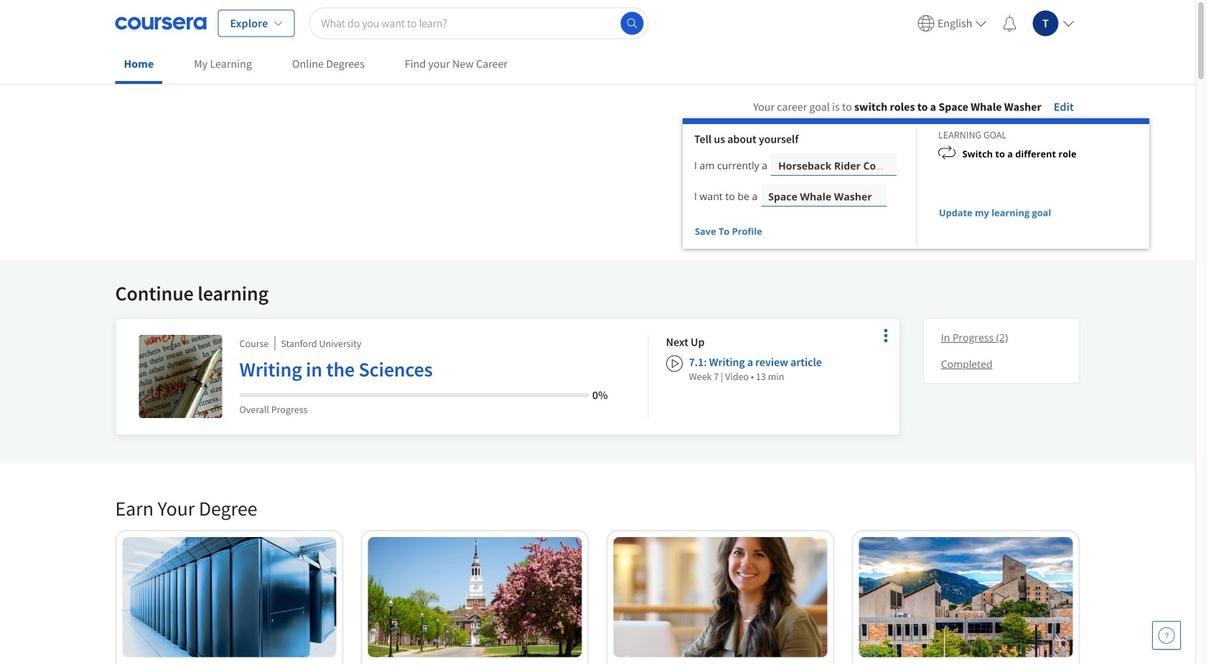 Task type: describe. For each thing, give the bounding box(es) containing it.
What do you want to learn? text field
[[309, 8, 649, 39]]

more option for writing in the sciences image
[[876, 326, 896, 346]]



Task type: locate. For each thing, give the bounding box(es) containing it.
help center image
[[1158, 628, 1176, 645]]

region
[[683, 118, 1150, 249]]

status
[[763, 231, 770, 235]]

earn your degree collection element
[[107, 473, 1089, 665]]

writing in the sciences image
[[139, 335, 222, 419]]

None search field
[[309, 8, 649, 39]]

coursera image
[[115, 12, 206, 35]]



Task type: vqa. For each thing, say whether or not it's contained in the screenshot.
A corresponding to Applied
no



